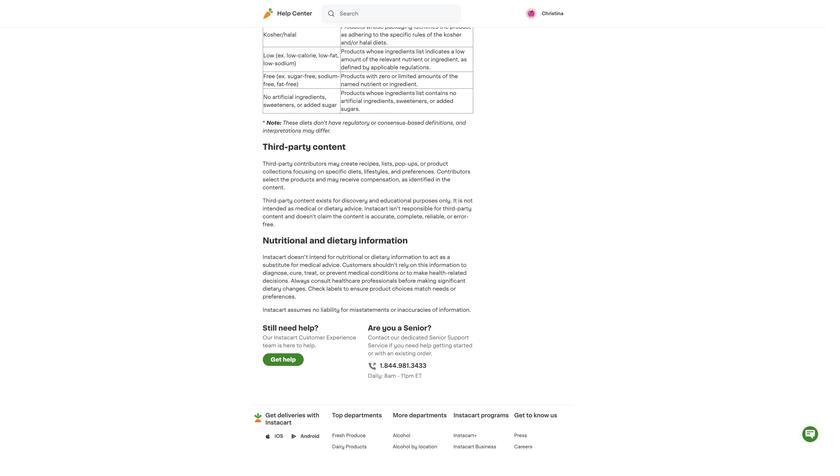 Task type: vqa. For each thing, say whether or not it's contained in the screenshot.
"added" within The Products Whose Ingredients List Contains No Artificial Ingredients, Sweeteners, Or Added Sugars.
yes



Task type: describe. For each thing, give the bounding box(es) containing it.
sugar
[[322, 102, 337, 108]]

or down the rely
[[400, 271, 406, 276]]

user avatar image
[[527, 8, 537, 19]]

party for third-party content
[[288, 143, 311, 151]]

products for products
[[341, 74, 367, 79]]

are you a senior? contact our dedicated senior support service if you need help getting started or with an existing order.
[[368, 325, 473, 356]]

note:
[[267, 120, 282, 125]]

regulations.
[[400, 65, 431, 70]]

isn't
[[390, 206, 401, 211]]

on inside third-party contributors may create recipes, lists, pop-ups, or product collections focusing on specific diets, lifestyles, and preferences. contributors select the products and may receive compensation, as identified in the content.
[[318, 169, 325, 174]]

more
[[393, 413, 408, 418]]

party for third-party contributors may create recipes, lists, pop-ups, or product collections focusing on specific diets, lifestyles, and preferences. contributors select the products and may receive compensation, as identified in the content.
[[279, 161, 293, 166]]

by inside low (ex. low-calorie, low-fat, low-sodium) products whose ingredients list indicates a low amount of the relevant nutrient or ingredient, as defined by applicable regulations.
[[363, 65, 370, 70]]

advice. inside instacart doesn't intend for nutritional or dietary information to act as a substitute for medical advice. customers shouldn't rely on this information to diagnose, cure, treat, or prevent medical conditions or to make health-related decisions. always consult healthcare professionals before making significant dietary changes. check labels to ensure product choices match needs or preferences.
[[322, 263, 341, 268]]

the up kosher
[[440, 24, 449, 29]]

1.844.981.3433 link
[[380, 362, 427, 371]]

consult
[[311, 278, 331, 284]]

dietary down 'decisions.'
[[263, 286, 282, 292]]

&
[[553, 1, 557, 5]]

and left the doesn't
[[285, 214, 295, 219]]

are
[[379, 0, 387, 5]]

ingredient.
[[390, 81, 418, 87]]

as inside low (ex. low-calorie, low-fat, low-sodium) products whose ingredients list indicates a low amount of the relevant nutrient or ingredient, as defined by applicable regulations.
[[461, 57, 467, 62]]

third-party content exists for discovery and educational purposes only. it is not intended as medical or dietary advice. instacart isn't responsible for third-party content and doesn't claim the content is accurate, complete, reliable, or error- free.
[[263, 198, 473, 227]]

for right 'liability'
[[341, 308, 349, 313]]

the inside low (ex. low-calorie, low-fat, low-sodium) products whose ingredients list indicates a low amount of the relevant nutrient or ingredient, as defined by applicable regulations.
[[370, 57, 379, 62]]

contains
[[426, 90, 449, 96]]

no
[[264, 94, 271, 100]]

recipes,
[[360, 161, 381, 166]]

sodium)
[[275, 61, 297, 66]]

party up "error-"
[[458, 206, 472, 211]]

and up accurate,
[[369, 198, 379, 203]]

instacart doesn't intend for nutritional or dietary information to act as a substitute for medical advice. customers shouldn't rely on this information to diagnose, cure, treat, or prevent medical conditions or to make health-related decisions. always consult healthcare professionals before making significant dietary changes. check labels to ensure product choices match needs or preferences.
[[263, 255, 467, 300]]

alcohol for alcohol link at bottom
[[393, 434, 411, 438]]

or up the customers
[[365, 255, 370, 260]]

or up the consult
[[320, 271, 325, 276]]

advice. inside third-party content exists for discovery and educational purposes only. it is not intended as medical or dietary advice. instacart isn't responsible for third-party content and doesn't claim the content is accurate, complete, reliable, or error- free.
[[345, 206, 363, 211]]

content down discovery at the left top of the page
[[343, 214, 364, 219]]

third- for third-party contributors may create recipes, lists, pop-ups, or product collections focusing on specific diets, lifestyles, and preferences. contributors select the products and may receive compensation, as identified in the content.
[[263, 161, 279, 166]]

in
[[436, 177, 441, 182]]

11pm
[[401, 374, 414, 379]]

diets.
[[374, 40, 388, 45]]

the down identifies
[[434, 32, 443, 37]]

dietary up nutritional
[[327, 237, 357, 244]]

of inside products whose packaging identifies the product as adhering to the specific rules of the kosher and/or halal diets.
[[427, 32, 433, 37]]

and inside these diets don't have regulatory or consensus-based definitions, and interpretations may differ.
[[456, 120, 466, 125]]

getting
[[433, 343, 453, 348]]

lifestyles,
[[364, 169, 390, 174]]

diagnose,
[[263, 271, 289, 276]]

to up "before"
[[407, 271, 413, 276]]

contain
[[341, 7, 361, 12]]

products whose ingredients list contains no artificial ingredients, sweeteners, or added sugars.
[[341, 90, 457, 112]]

sodium-
[[318, 74, 340, 79]]

the down collections at top left
[[281, 177, 289, 182]]

shouldn't
[[373, 263, 398, 268]]

exists
[[316, 198, 332, 203]]

know
[[534, 413, 550, 418]]

products
[[291, 177, 315, 182]]

amount
[[341, 57, 362, 62]]

accurate,
[[371, 214, 396, 219]]

careers
[[515, 445, 533, 449]]

dietary inside third-party content exists for discovery and educational purposes only. it is not intended as medical or dietary advice. instacart isn't responsible for third-party content and doesn't claim the content is accurate, complete, reliable, or error- free.
[[325, 206, 343, 211]]

need inside still need help? our instacart customer experience team is here to help.
[[279, 325, 297, 332]]

content down intended
[[263, 214, 284, 219]]

still need help? our instacart customer experience team is here to help.
[[263, 325, 357, 348]]

programs
[[482, 413, 509, 418]]

as inside third-party contributors may create recipes, lists, pop-ups, or product collections focusing on specific diets, lifestyles, and preferences. contributors select the products and may receive compensation, as identified in the content.
[[402, 177, 408, 182]]

press
[[515, 434, 528, 438]]

free (ex. sugar-free, sodium- free, fat-free)
[[264, 74, 340, 87]]

artificial inside products whose ingredients list contains no artificial ingredients, sweeteners, or added sugars.
[[341, 98, 363, 104]]

professionals
[[362, 278, 398, 284]]

of inside "terms of promos, credits, & gift cards"
[[505, 1, 510, 5]]

fresh
[[333, 434, 345, 438]]

instacart up still
[[263, 308, 287, 313]]

information.
[[440, 308, 471, 313]]

dietary up the "shouldn't"
[[372, 255, 390, 260]]

departments for more departments
[[410, 413, 447, 418]]

daily:
[[368, 374, 383, 379]]

support
[[448, 335, 469, 341]]

to inside still need help? our instacart customer experience team is here to help.
[[297, 343, 302, 348]]

and up intend
[[310, 237, 325, 244]]

the inside third-party content exists for discovery and educational purposes only. it is not intended as medical or dietary advice. instacart isn't responsible for third-party content and doesn't claim the content is accurate, complete, reliable, or error- free.
[[333, 214, 342, 219]]

or down significant
[[451, 286, 456, 292]]

or down 'third-'
[[447, 214, 453, 219]]

0 vertical spatial information
[[359, 237, 408, 244]]

1 vertical spatial medical
[[300, 263, 321, 268]]

instacart business link
[[454, 445, 497, 449]]

ios app store logo image
[[266, 434, 271, 439]]

contact
[[368, 335, 390, 341]]

medical inside third-party content exists for discovery and educational purposes only. it is not intended as medical or dietary advice. instacart isn't responsible for third-party content and doesn't claim the content is accurate, complete, reliable, or error- free.
[[295, 206, 317, 211]]

ingredients inside products whose ingredients list contains no artificial ingredients, sweeteners, or added sugars.
[[385, 90, 415, 96]]

location
[[419, 445, 438, 449]]

these
[[283, 120, 298, 125]]

ios link
[[275, 433, 283, 440]]

products inside low (ex. low-calorie, low-fat, low-sodium) products whose ingredients list indicates a low amount of the relevant nutrient or ingredient, as defined by applicable regulations.
[[341, 49, 365, 54]]

ingredients inside low (ex. low-calorie, low-fat, low-sodium) products whose ingredients list indicates a low amount of the relevant nutrient or ingredient, as defined by applicable regulations.
[[385, 49, 415, 54]]

1 vertical spatial information
[[392, 255, 422, 260]]

focusing
[[294, 169, 317, 174]]

treat,
[[305, 271, 319, 276]]

applicable
[[371, 65, 399, 70]]

sugar-
[[288, 74, 305, 79]]

instacart inside get deliveries with instacart
[[266, 420, 292, 426]]

or down zero
[[383, 81, 389, 87]]

instacart+
[[454, 434, 477, 438]]

1.844.981.3433
[[380, 363, 427, 369]]

whose inside low (ex. low-calorie, low-fat, low-sodium) products whose ingredients list indicates a low amount of the relevant nutrient or ingredient, as defined by applicable regulations.
[[367, 49, 384, 54]]

terms of promos, credits, & gift cards
[[489, 1, 557, 12]]

the up 'diets.'
[[380, 32, 389, 37]]

0 horizontal spatial low-
[[264, 61, 275, 66]]

nutritional and dietary information
[[263, 237, 408, 244]]

rules
[[413, 32, 426, 37]]

a inside instacart doesn't intend for nutritional or dietary information to act as a substitute for medical advice. customers shouldn't rely on this information to diagnose, cure, treat, or prevent medical conditions or to make health-related decisions. always consult healthcare professionals before making significant dietary changes. check labels to ensure product choices match needs or preferences.
[[447, 255, 451, 260]]

or inside products that are certified as whole grain or contain at least 8 grams of whole grain per serving.
[[451, 0, 457, 5]]

indicates
[[426, 49, 450, 54]]

products down produce
[[346, 445, 367, 449]]

dairy products link
[[333, 445, 367, 449]]

for right intend
[[328, 255, 335, 260]]

before
[[399, 278, 416, 284]]

alcohol link
[[393, 434, 411, 438]]

daily: 8am - 11pm et
[[368, 374, 422, 379]]

nutrient inside low (ex. low-calorie, low-fat, low-sodium) products whose ingredients list indicates a low amount of the relevant nutrient or ingredient, as defined by applicable regulations.
[[402, 57, 423, 62]]

artificial inside no artificial ingredients, sweeteners, or added sugar
[[273, 94, 294, 100]]

senior
[[430, 335, 447, 341]]

help inside are you a senior? contact our dedicated senior support service if you need help getting started or with an existing order.
[[420, 343, 432, 348]]

whose for packaging
[[367, 24, 384, 29]]

order.
[[418, 351, 433, 356]]

the right in
[[442, 177, 451, 182]]

serving.
[[341, 15, 362, 20]]

of inside with zero or limited amounts of the named
[[443, 74, 448, 79]]

0 horizontal spatial free,
[[264, 81, 276, 87]]

specific inside third-party contributors may create recipes, lists, pop-ups, or product collections focusing on specific diets, lifestyles, and preferences. contributors select the products and may receive compensation, as identified in the content.
[[326, 169, 347, 174]]

list inside low (ex. low-calorie, low-fat, low-sodium) products whose ingredients list indicates a low amount of the relevant nutrient or ingredient, as defined by applicable regulations.
[[417, 49, 425, 54]]

amounts
[[418, 74, 441, 79]]

of inside low (ex. low-calorie, low-fat, low-sodium) products whose ingredients list indicates a low amount of the relevant nutrient or ingredient, as defined by applicable regulations.
[[363, 57, 368, 62]]

get for get to know us
[[515, 413, 525, 418]]

alcohol for alcohol by location
[[393, 445, 411, 449]]

2 vertical spatial information
[[430, 263, 460, 268]]

1 horizontal spatial is
[[366, 214, 370, 219]]

here
[[284, 343, 295, 348]]

fresh produce
[[333, 434, 366, 438]]

to up related
[[462, 263, 467, 268]]

Search search field
[[339, 6, 460, 21]]

have
[[329, 120, 342, 125]]

instacart up instacart+ on the bottom right of the page
[[454, 413, 480, 418]]

sweeteners, inside no artificial ingredients, sweeteners, or added sugar
[[264, 102, 296, 108]]

or inside products whose ingredients list contains no artificial ingredients, sweeteners, or added sugars.
[[430, 98, 436, 104]]

ios
[[275, 434, 283, 439]]

preferences. inside third-party contributors may create recipes, lists, pop-ups, or product collections focusing on specific diets, lifestyles, and preferences. contributors select the products and may receive compensation, as identified in the content.
[[402, 169, 436, 174]]

diets
[[300, 120, 313, 125]]

instacart inside instacart doesn't intend for nutritional or dietary information to act as a substitute for medical advice. customers shouldn't rely on this information to diagnose, cure, treat, or prevent medical conditions or to make health-related decisions. always consult healthcare professionals before making significant dietary changes. check labels to ensure product choices match needs or preferences.
[[263, 255, 287, 260]]

with inside with zero or limited amounts of the named
[[367, 74, 378, 79]]

terms of promos, credits, & gift cards link
[[489, 0, 564, 16]]

for right exists
[[333, 198, 341, 203]]

third- for third-party content
[[263, 143, 288, 151]]

with zero or limited amounts of the named
[[341, 74, 458, 87]]

0 vertical spatial is
[[459, 198, 463, 203]]

list inside products whose ingredients list contains no artificial ingredients, sweeteners, or added sugars.
[[417, 90, 425, 96]]

reliable,
[[425, 214, 446, 219]]

instacart down instacart+ on the bottom right of the page
[[454, 445, 475, 449]]

of left information.
[[433, 308, 438, 313]]

ingredients, inside products whose ingredients list contains no artificial ingredients, sweeteners, or added sugars.
[[364, 98, 395, 104]]

instacart shopper app logo image
[[253, 413, 264, 424]]

interpretations
[[263, 128, 302, 133]]

claim
[[318, 214, 332, 219]]

at
[[363, 7, 368, 12]]

identified
[[409, 177, 435, 182]]

certified
[[388, 0, 411, 5]]

or left inaccuracies
[[391, 308, 396, 313]]



Task type: locate. For each thing, give the bounding box(es) containing it.
senior?
[[404, 325, 432, 332]]

cure,
[[290, 271, 303, 276]]

0 vertical spatial medical
[[295, 206, 317, 211]]

doesn't
[[296, 214, 316, 219]]

a
[[452, 49, 455, 54], [447, 255, 451, 260], [398, 325, 402, 332]]

or up diets
[[297, 102, 303, 108]]

products down "serving."
[[341, 24, 365, 29]]

1 list from the top
[[417, 49, 425, 54]]

collections
[[263, 169, 292, 174]]

2 ingredients from the top
[[385, 90, 415, 96]]

low-
[[287, 53, 298, 58], [319, 53, 330, 58], [264, 61, 275, 66]]

nutrient
[[402, 57, 423, 62], [361, 81, 382, 87]]

2 horizontal spatial a
[[452, 49, 455, 54]]

conditions
[[371, 271, 399, 276]]

departments up produce
[[345, 413, 382, 418]]

that
[[367, 0, 377, 5]]

get for get help
[[271, 357, 282, 363]]

a inside are you a senior? contact our dedicated senior support service if you need help getting started or with an existing order.
[[398, 325, 402, 332]]

product up in
[[428, 161, 449, 166]]

instacart image
[[263, 8, 274, 19]]

* note:
[[263, 120, 282, 125]]

of right the "amounts"
[[443, 74, 448, 79]]

1 vertical spatial a
[[447, 255, 451, 260]]

free)
[[286, 81, 299, 87]]

nutrient down zero
[[361, 81, 382, 87]]

artificial down fat-
[[273, 94, 294, 100]]

1 vertical spatial free,
[[264, 81, 276, 87]]

is right it
[[459, 198, 463, 203]]

by
[[363, 65, 370, 70], [412, 445, 418, 449]]

help
[[277, 11, 291, 16]]

0 vertical spatial preferences.
[[402, 169, 436, 174]]

or down indicates
[[425, 57, 430, 62]]

1 vertical spatial help
[[283, 357, 296, 363]]

1 horizontal spatial help
[[420, 343, 432, 348]]

a left the low at top
[[452, 49, 455, 54]]

create
[[341, 161, 358, 166]]

0 vertical spatial whole
[[420, 0, 435, 5]]

alcohol down alcohol link at bottom
[[393, 445, 411, 449]]

press link
[[515, 434, 528, 438]]

2 vertical spatial a
[[398, 325, 402, 332]]

2 whose from the top
[[367, 49, 384, 54]]

0 horizontal spatial product
[[370, 286, 391, 292]]

(ex. inside free (ex. sugar-free, sodium- free, fat-free)
[[277, 74, 287, 79]]

if
[[390, 343, 393, 348]]

sweeteners, down ingredient.
[[397, 98, 429, 104]]

products inside products that are certified as whole grain or contain at least 8 grams of whole grain per serving.
[[341, 0, 365, 5]]

cards
[[499, 7, 514, 12]]

2 vertical spatial product
[[370, 286, 391, 292]]

1 vertical spatial nutrient
[[361, 81, 382, 87]]

or down the contains
[[430, 98, 436, 104]]

inaccuracies
[[398, 308, 431, 313]]

1 vertical spatial no
[[313, 308, 320, 313]]

0 horizontal spatial artificial
[[273, 94, 294, 100]]

need inside are you a senior? contact our dedicated senior support service if you need help getting started or with an existing order.
[[406, 343, 419, 348]]

2 third- from the top
[[263, 161, 279, 166]]

by left the location
[[412, 445, 418, 449]]

fat-
[[277, 81, 286, 87]]

product inside products whose packaging identifies the product as adhering to the specific rules of the kosher and/or halal diets.
[[450, 24, 472, 29]]

get deliveries with instacart
[[266, 413, 320, 426]]

educational
[[381, 198, 412, 203]]

of inside products that are certified as whole grain or contain at least 8 grams of whole grain per serving.
[[406, 7, 412, 12]]

1 horizontal spatial product
[[428, 161, 449, 166]]

1 horizontal spatial on
[[411, 263, 417, 268]]

or inside with zero or limited amounts of the named
[[392, 74, 397, 79]]

0 vertical spatial help
[[420, 343, 432, 348]]

1 vertical spatial (ex.
[[277, 74, 287, 79]]

or right regulatory at the left top of the page
[[371, 120, 377, 125]]

get inside get help button
[[271, 357, 282, 363]]

and down pop-
[[391, 169, 401, 174]]

party for third-party content exists for discovery and educational purposes only. it is not intended as medical or dietary advice. instacart isn't responsible for third-party content and doesn't claim the content is accurate, complete, reliable, or error- free.
[[279, 198, 293, 203]]

and/or
[[341, 40, 359, 45]]

products up amount at top
[[341, 49, 365, 54]]

(ex. for free
[[277, 74, 287, 79]]

whose inside products whose ingredients list contains no artificial ingredients, sweeteners, or added sugars.
[[367, 90, 384, 96]]

1 horizontal spatial ingredients,
[[364, 98, 395, 104]]

to left know
[[527, 413, 533, 418]]

products inside products whose ingredients list contains no artificial ingredients, sweeteners, or added sugars.
[[341, 90, 365, 96]]

medical up the doesn't
[[295, 206, 317, 211]]

1 horizontal spatial added
[[437, 98, 454, 104]]

a inside low (ex. low-calorie, low-fat, low-sodium) products whose ingredients list indicates a low amount of the relevant nutrient or ingredient, as defined by applicable regulations.
[[452, 49, 455, 54]]

1 vertical spatial ingredients
[[385, 90, 415, 96]]

you right if
[[394, 343, 404, 348]]

1 vertical spatial on
[[411, 263, 417, 268]]

and down focusing
[[316, 177, 326, 182]]

1 horizontal spatial free,
[[305, 74, 317, 79]]

as right intended
[[288, 206, 294, 211]]

2 vertical spatial third-
[[263, 198, 279, 203]]

significant
[[438, 278, 466, 284]]

0 horizontal spatial by
[[363, 65, 370, 70]]

1 ingredients from the top
[[385, 49, 415, 54]]

products for products that are certified as whole grain or contain at least 8 grams of whole grain per serving.
[[341, 0, 365, 5]]

by right defined
[[363, 65, 370, 70]]

help inside button
[[283, 357, 296, 363]]

0 vertical spatial on
[[318, 169, 325, 174]]

get inside get deliveries with instacart
[[266, 413, 276, 418]]

low- up sodium)
[[287, 53, 298, 58]]

sugars.
[[341, 106, 360, 112]]

1 horizontal spatial advice.
[[345, 206, 363, 211]]

instacart programs
[[454, 413, 509, 418]]

as up and/or
[[341, 32, 347, 37]]

no inside products whose ingredients list contains no artificial ingredients, sweeteners, or added sugars.
[[450, 90, 457, 96]]

0 horizontal spatial sweeteners,
[[264, 102, 296, 108]]

2 horizontal spatial low-
[[319, 53, 330, 58]]

differ.
[[316, 128, 331, 133]]

ingredients, down free (ex. sugar-free, sodium- free, fat-free)
[[295, 94, 327, 100]]

0 vertical spatial free,
[[305, 74, 317, 79]]

0 vertical spatial nutrient
[[402, 57, 423, 62]]

2 vertical spatial with
[[307, 413, 320, 418]]

instacart assumes no liability for misstatements or inaccuracies of information.
[[263, 308, 471, 313]]

deliveries
[[278, 413, 306, 418]]

1 vertical spatial advice.
[[322, 263, 341, 268]]

preferences. down 'decisions.'
[[263, 294, 296, 300]]

artificial up sugars.
[[341, 98, 363, 104]]

error-
[[454, 214, 469, 219]]

these diets don't have regulatory or consensus-based definitions, and interpretations may differ.
[[263, 120, 466, 133]]

0 horizontal spatial need
[[279, 325, 297, 332]]

3 third- from the top
[[263, 198, 279, 203]]

customers
[[343, 263, 372, 268]]

for up cure,
[[291, 263, 299, 268]]

1 horizontal spatial nutrient
[[402, 57, 423, 62]]

2 departments from the left
[[410, 413, 447, 418]]

of right amount at top
[[363, 57, 368, 62]]

2 vertical spatial medical
[[348, 271, 370, 276]]

information
[[359, 237, 408, 244], [392, 255, 422, 260], [430, 263, 460, 268]]

existing
[[395, 351, 416, 356]]

to down healthcare
[[344, 286, 349, 292]]

choices
[[393, 286, 414, 292]]

help down here
[[283, 357, 296, 363]]

or inside these diets don't have regulatory or consensus-based definitions, and interpretations may differ.
[[371, 120, 377, 125]]

0 vertical spatial alcohol
[[393, 434, 411, 438]]

and
[[456, 120, 466, 125], [391, 169, 401, 174], [316, 177, 326, 182], [369, 198, 379, 203], [285, 214, 295, 219], [310, 237, 325, 244]]

changes.
[[283, 286, 307, 292]]

1 horizontal spatial no
[[450, 90, 457, 96]]

with inside get deliveries with instacart
[[307, 413, 320, 418]]

alcohol
[[393, 434, 411, 438], [393, 445, 411, 449]]

with inside are you a senior? contact our dedicated senior support service if you need help getting started or with an existing order.
[[375, 351, 386, 356]]

or inside no artificial ingredients, sweeteners, or added sugar
[[297, 102, 303, 108]]

least
[[369, 7, 382, 12]]

party inside third-party contributors may create recipes, lists, pop-ups, or product collections focusing on specific diets, lifestyles, and preferences. contributors select the products and may receive compensation, as identified in the content.
[[279, 161, 293, 166]]

or down service
[[368, 351, 374, 356]]

adhering
[[349, 32, 372, 37]]

alcohol up alcohol by location link
[[393, 434, 411, 438]]

0 horizontal spatial no
[[313, 308, 320, 313]]

products for products whose packaging identifies the product as adhering to the specific rules of the kosher and/or halal diets.
[[341, 24, 365, 29]]

0 horizontal spatial departments
[[345, 413, 382, 418]]

(ex. up sodium)
[[276, 53, 286, 58]]

get help button
[[263, 354, 304, 366]]

1 alcohol from the top
[[393, 434, 411, 438]]

third- inside third-party content exists for discovery and educational purposes only. it is not intended as medical or dietary advice. instacart isn't responsible for third-party content and doesn't claim the content is accurate, complete, reliable, or error- free.
[[263, 198, 279, 203]]

0 vertical spatial whose
[[367, 24, 384, 29]]

help.
[[304, 343, 317, 348]]

preferences. inside instacart doesn't intend for nutritional or dietary information to act as a substitute for medical advice. customers shouldn't rely on this information to diagnose, cure, treat, or prevent medical conditions or to make health-related decisions. always consult healthcare professionals before making significant dietary changes. check labels to ensure product choices match needs or preferences.
[[263, 294, 296, 300]]

as inside third-party content exists for discovery and educational purposes only. it is not intended as medical or dietary advice. instacart isn't responsible for third-party content and doesn't claim the content is accurate, complete, reliable, or error- free.
[[288, 206, 294, 211]]

third- for third-party content exists for discovery and educational purposes only. it is not intended as medical or dietary advice. instacart isn't responsible for third-party content and doesn't claim the content is accurate, complete, reliable, or error- free.
[[263, 198, 279, 203]]

product inside third-party contributors may create recipes, lists, pop-ups, or product collections focusing on specific diets, lifestyles, and preferences. contributors select the products and may receive compensation, as identified in the content.
[[428, 161, 449, 166]]

0 horizontal spatial a
[[398, 325, 402, 332]]

1 whose from the top
[[367, 24, 384, 29]]

1 horizontal spatial low-
[[287, 53, 298, 58]]

products for products whose ingredients list contains no artificial ingredients, sweeteners, or added sugars.
[[341, 90, 365, 96]]

as inside products whose packaging identifies the product as adhering to the specific rules of the kosher and/or halal diets.
[[341, 32, 347, 37]]

1 vertical spatial with
[[375, 351, 386, 356]]

whose inside products whose packaging identifies the product as adhering to the specific rules of the kosher and/or halal diets.
[[367, 24, 384, 29]]

medical down the customers
[[348, 271, 370, 276]]

0 vertical spatial (ex.
[[276, 53, 286, 58]]

no left 'liability'
[[313, 308, 320, 313]]

1 vertical spatial by
[[412, 445, 418, 449]]

0 vertical spatial need
[[279, 325, 297, 332]]

to inside products whose packaging identifies the product as adhering to the specific rules of the kosher and/or halal diets.
[[373, 32, 379, 37]]

may inside these diets don't have regulatory or consensus-based definitions, and interpretations may differ.
[[303, 128, 315, 133]]

whose for ingredients
[[367, 90, 384, 96]]

0 vertical spatial ingredients
[[385, 49, 415, 54]]

1 vertical spatial whole
[[413, 7, 429, 12]]

0 horizontal spatial on
[[318, 169, 325, 174]]

2 alcohol from the top
[[393, 445, 411, 449]]

0 vertical spatial by
[[363, 65, 370, 70]]

ensure
[[351, 286, 369, 292]]

medical up treat,
[[300, 263, 321, 268]]

free, left sodium-
[[305, 74, 317, 79]]

added
[[437, 98, 454, 104], [304, 102, 321, 108]]

get
[[271, 357, 282, 363], [266, 413, 276, 418], [515, 413, 525, 418]]

ups,
[[408, 161, 419, 166]]

0 horizontal spatial ingredients,
[[295, 94, 327, 100]]

0 vertical spatial you
[[383, 325, 396, 332]]

ingredients, inside no artificial ingredients, sweeteners, or added sugar
[[295, 94, 327, 100]]

(ex. for low
[[276, 53, 286, 58]]

1 horizontal spatial need
[[406, 343, 419, 348]]

preferences. up identified
[[402, 169, 436, 174]]

1 horizontal spatial sweeteners,
[[397, 98, 429, 104]]

1 vertical spatial may
[[328, 161, 340, 166]]

or up per
[[451, 0, 457, 5]]

product up kosher
[[450, 24, 472, 29]]

help center
[[277, 11, 312, 16]]

1 horizontal spatial departments
[[410, 413, 447, 418]]

no right the contains
[[450, 90, 457, 96]]

as right act
[[440, 255, 446, 260]]

0 vertical spatial may
[[303, 128, 315, 133]]

0 vertical spatial product
[[450, 24, 472, 29]]

specific inside products whose packaging identifies the product as adhering to the specific rules of the kosher and/or halal diets.
[[390, 32, 412, 37]]

1 vertical spatial you
[[394, 343, 404, 348]]

business
[[476, 445, 497, 449]]

our
[[263, 335, 273, 341]]

1 vertical spatial whose
[[367, 49, 384, 54]]

to up this
[[423, 255, 429, 260]]

top departments
[[333, 413, 382, 418]]

per
[[445, 7, 453, 12]]

0 horizontal spatial advice.
[[322, 263, 341, 268]]

always
[[291, 278, 310, 284]]

0 horizontal spatial added
[[304, 102, 321, 108]]

to up 'diets.'
[[373, 32, 379, 37]]

instacart up here
[[274, 335, 298, 341]]

2 horizontal spatial product
[[450, 24, 472, 29]]

as down the low at top
[[461, 57, 467, 62]]

nutrient up the regulations.
[[402, 57, 423, 62]]

liability
[[321, 308, 340, 313]]

compensation,
[[361, 177, 401, 182]]

0 horizontal spatial nutrient
[[361, 81, 382, 87]]

on inside instacart doesn't intend for nutritional or dietary information to act as a substitute for medical advice. customers shouldn't rely on this information to diagnose, cure, treat, or prevent medical conditions or to make health-related decisions. always consult healthcare professionals before making significant dietary changes. check labels to ensure product choices match needs or preferences.
[[411, 263, 417, 268]]

2 vertical spatial may
[[327, 177, 339, 182]]

a up our in the left bottom of the page
[[398, 325, 402, 332]]

the up applicable
[[370, 57, 379, 62]]

android play store logo image
[[292, 434, 297, 439]]

(ex. inside low (ex. low-calorie, low-fat, low-sodium) products whose ingredients list indicates a low amount of the relevant nutrient or ingredient, as defined by applicable regulations.
[[276, 53, 286, 58]]

0 vertical spatial specific
[[390, 32, 412, 37]]

departments for top departments
[[345, 413, 382, 418]]

the right the claim
[[333, 214, 342, 219]]

top
[[333, 413, 343, 418]]

is inside still need help? our instacart customer experience team is here to help.
[[278, 343, 282, 348]]

whole
[[420, 0, 435, 5], [413, 7, 429, 12]]

relevant
[[380, 57, 401, 62]]

or up nutrient or ingredient. at the top of the page
[[392, 74, 397, 79]]

service
[[368, 343, 388, 348]]

or down exists
[[318, 206, 323, 211]]

defined
[[341, 65, 362, 70]]

0 horizontal spatial preferences.
[[263, 294, 296, 300]]

1 vertical spatial need
[[406, 343, 419, 348]]

to right here
[[297, 343, 302, 348]]

list left the contains
[[417, 90, 425, 96]]

you up our in the left bottom of the page
[[383, 325, 396, 332]]

whose down 'diets.'
[[367, 49, 384, 54]]

may down diets
[[303, 128, 315, 133]]

need down dedicated
[[406, 343, 419, 348]]

1 third- from the top
[[263, 143, 288, 151]]

instacart inside still need help? our instacart customer experience team is here to help.
[[274, 335, 298, 341]]

labels
[[327, 286, 342, 292]]

products down named
[[341, 90, 365, 96]]

still
[[263, 325, 277, 332]]

1 horizontal spatial specific
[[390, 32, 412, 37]]

1 departments from the left
[[345, 413, 382, 418]]

1 vertical spatial specific
[[326, 169, 347, 174]]

misstatements
[[350, 308, 390, 313]]

3 whose from the top
[[367, 90, 384, 96]]

may
[[303, 128, 315, 133], [328, 161, 340, 166], [327, 177, 339, 182]]

1 horizontal spatial artificial
[[341, 98, 363, 104]]

(ex. up fat-
[[277, 74, 287, 79]]

get for get deliveries with instacart
[[266, 413, 276, 418]]

or inside are you a senior? contact our dedicated senior support service if you need help getting started or with an existing order.
[[368, 351, 374, 356]]

for up reliable,
[[435, 206, 442, 211]]

of down certified
[[406, 7, 412, 12]]

third- inside third-party contributors may create recipes, lists, pop-ups, or product collections focusing on specific diets, lifestyles, and preferences. contributors select the products and may receive compensation, as identified in the content.
[[263, 161, 279, 166]]

0 vertical spatial no
[[450, 90, 457, 96]]

1 vertical spatial preferences.
[[263, 294, 296, 300]]

third- up collections at top left
[[263, 161, 279, 166]]

added inside no artificial ingredients, sweeteners, or added sugar
[[304, 102, 321, 108]]

sweeteners, inside products whose ingredients list contains no artificial ingredients, sweeteners, or added sugars.
[[397, 98, 429, 104]]

christina link
[[527, 8, 564, 19]]

et
[[416, 374, 422, 379]]

careers link
[[515, 445, 533, 449]]

0 vertical spatial third-
[[263, 143, 288, 151]]

terms
[[489, 1, 504, 5]]

advice. down discovery at the left top of the page
[[345, 206, 363, 211]]

zero
[[379, 74, 391, 79]]

whole grain
[[264, 7, 295, 12]]

of up cards
[[505, 1, 510, 5]]

1 vertical spatial product
[[428, 161, 449, 166]]

responsible
[[402, 206, 433, 211]]

healthcare
[[332, 278, 361, 284]]

products inside products whose packaging identifies the product as adhering to the specific rules of the kosher and/or halal diets.
[[341, 24, 365, 29]]

as right certified
[[412, 0, 418, 5]]

kosher/halal
[[264, 32, 297, 37]]

a right act
[[447, 255, 451, 260]]

as inside products that are certified as whole grain or contain at least 8 grams of whole grain per serving.
[[412, 0, 418, 5]]

content down the differ.
[[313, 143, 346, 151]]

1 horizontal spatial a
[[447, 255, 451, 260]]

low
[[456, 49, 465, 54]]

artificial
[[273, 94, 294, 100], [341, 98, 363, 104]]

the inside with zero or limited amounts of the named
[[450, 74, 458, 79]]

definitions,
[[426, 120, 455, 125]]

don't
[[314, 120, 328, 125]]

added inside products whose ingredients list contains no artificial ingredients, sweeteners, or added sugars.
[[437, 98, 454, 104]]

2 vertical spatial whose
[[367, 90, 384, 96]]

diets,
[[348, 169, 363, 174]]

added down the contains
[[437, 98, 454, 104]]

2 list from the top
[[417, 90, 425, 96]]

products up contain
[[341, 0, 365, 5]]

receive
[[340, 177, 360, 182]]

content
[[313, 143, 346, 151], [294, 198, 315, 203], [263, 214, 284, 219], [343, 214, 364, 219]]

0 vertical spatial a
[[452, 49, 455, 54]]

instacart inside third-party content exists for discovery and educational purposes only. it is not intended as medical or dietary advice. instacart isn't responsible for third-party content and doesn't claim the content is accurate, complete, reliable, or error- free.
[[365, 206, 388, 211]]

or inside third-party contributors may create recipes, lists, pop-ups, or product collections focusing on specific diets, lifestyles, and preferences. contributors select the products and may receive compensation, as identified in the content.
[[421, 161, 426, 166]]

1 vertical spatial alcohol
[[393, 445, 411, 449]]

product inside instacart doesn't intend for nutritional or dietary information to act as a substitute for medical advice. customers shouldn't rely on this information to diagnose, cure, treat, or prevent medical conditions or to make health-related decisions. always consult healthcare professionals before making significant dietary changes. check labels to ensure product choices match needs or preferences.
[[370, 286, 391, 292]]

may left receive
[[327, 177, 339, 182]]

party up intended
[[279, 198, 293, 203]]

or
[[451, 0, 457, 5], [425, 57, 430, 62], [392, 74, 397, 79], [383, 81, 389, 87], [430, 98, 436, 104], [297, 102, 303, 108], [371, 120, 377, 125], [421, 161, 426, 166], [318, 206, 323, 211], [447, 214, 453, 219], [365, 255, 370, 260], [320, 271, 325, 276], [400, 271, 406, 276], [451, 286, 456, 292], [391, 308, 396, 313], [368, 351, 374, 356]]

are
[[368, 325, 381, 332]]

1 horizontal spatial by
[[412, 445, 418, 449]]

android link
[[301, 433, 320, 440]]

get right instacart shopper app logo
[[266, 413, 276, 418]]

0 vertical spatial advice.
[[345, 206, 363, 211]]

promos,
[[511, 1, 531, 5]]

1 vertical spatial is
[[366, 214, 370, 219]]

third- up intended
[[263, 198, 279, 203]]

experience
[[327, 335, 357, 341]]

0 horizontal spatial help
[[283, 357, 296, 363]]

1 horizontal spatial preferences.
[[402, 169, 436, 174]]

0 vertical spatial list
[[417, 49, 425, 54]]

on left this
[[411, 263, 417, 268]]

content up the doesn't
[[294, 198, 315, 203]]

0 horizontal spatial specific
[[326, 169, 347, 174]]

1 vertical spatial list
[[417, 90, 425, 96]]

as inside instacart doesn't intend for nutritional or dietary information to act as a substitute for medical advice. customers shouldn't rely on this information to diagnose, cure, treat, or prevent medical conditions or to make health-related decisions. always consult healthcare professionals before making significant dietary changes. check labels to ensure product choices match needs or preferences.
[[440, 255, 446, 260]]

grams
[[388, 7, 405, 12]]

produce
[[347, 434, 366, 438]]

2 vertical spatial is
[[278, 343, 282, 348]]

1 vertical spatial third-
[[263, 161, 279, 166]]

or inside low (ex. low-calorie, low-fat, low-sodium) products whose ingredients list indicates a low amount of the relevant nutrient or ingredient, as defined by applicable regulations.
[[425, 57, 430, 62]]

match
[[415, 286, 432, 292]]

with
[[367, 74, 378, 79], [375, 351, 386, 356], [307, 413, 320, 418]]

list up the regulations.
[[417, 49, 425, 54]]

information down accurate,
[[359, 237, 408, 244]]

need
[[279, 325, 297, 332], [406, 343, 419, 348]]

0 vertical spatial with
[[367, 74, 378, 79]]

0 horizontal spatial is
[[278, 343, 282, 348]]



